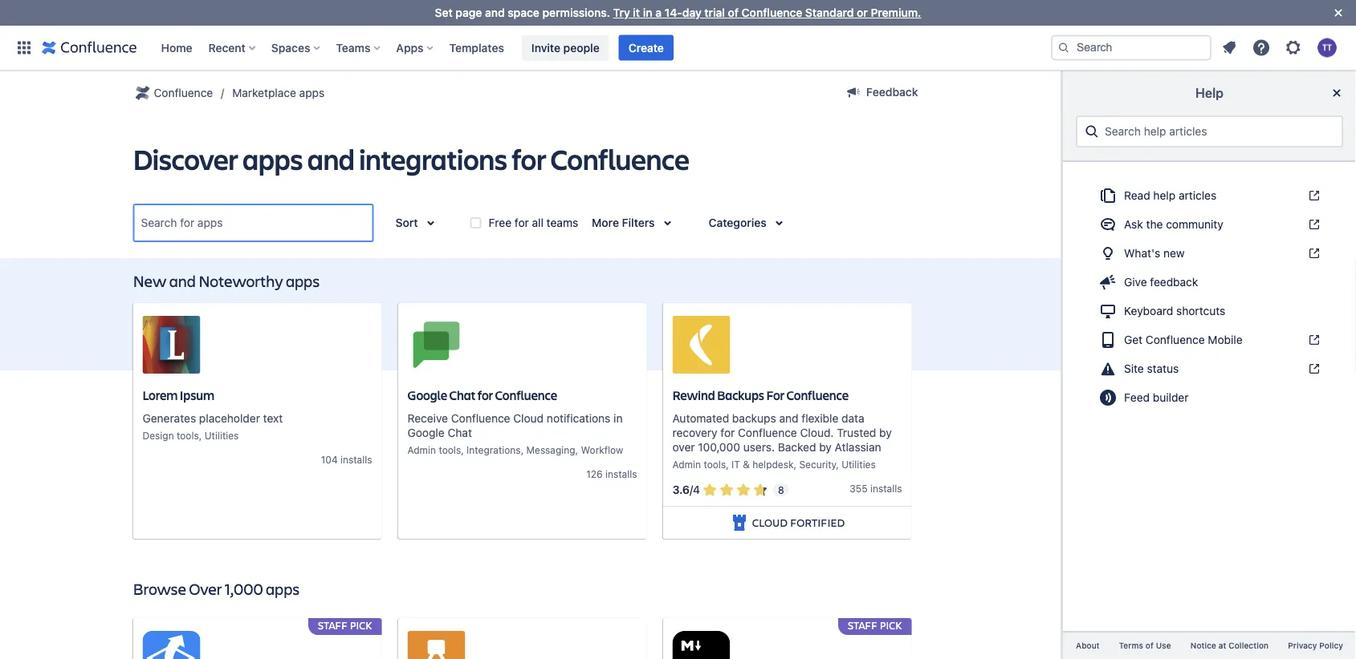 Task type: locate. For each thing, give the bounding box(es) containing it.
0 vertical spatial chat
[[449, 387, 475, 404]]

get confluence mobile
[[1124, 334, 1243, 347]]

Search for apps field
[[136, 209, 371, 238]]

s right 355
[[897, 484, 902, 495]]

0 horizontal spatial admin
[[407, 445, 436, 456]]

confluence up flexible
[[786, 387, 849, 404]]

warning icon image
[[1098, 360, 1118, 379]]

cloud.
[[800, 427, 834, 440]]

0 horizontal spatial of
[[728, 6, 739, 19]]

shortcut icon image inside the 'read help articles' link
[[1305, 189, 1321, 202]]

0 vertical spatial tools
[[177, 431, 199, 442]]

banner
[[0, 25, 1356, 71]]

try
[[613, 6, 630, 19]]

permissions.
[[542, 6, 610, 19]]

chat inside receive confluence cloud notifications in google chat admin tools , integrations , messaging , workflow
[[448, 427, 472, 440]]

apps
[[299, 86, 325, 100], [242, 140, 303, 178], [286, 270, 320, 291], [266, 578, 300, 600]]

day
[[682, 6, 702, 19]]

0 horizontal spatial s
[[367, 455, 372, 466]]

feedback
[[866, 86, 918, 99]]

confluence up users.
[[738, 427, 797, 440]]

1 horizontal spatial s
[[632, 469, 637, 480]]

search image
[[1057, 41, 1070, 54]]

get confluence mobile link
[[1089, 328, 1330, 353]]

create link
[[619, 35, 674, 61]]

shortcut icon image inside get confluence mobile 'link'
[[1305, 334, 1321, 347]]

or
[[857, 6, 868, 19]]

1 vertical spatial admin
[[672, 460, 701, 471]]

0 horizontal spatial staff pick
[[318, 619, 372, 633]]

google up the receive at the bottom left
[[407, 387, 447, 404]]

utilities down placeholder
[[205, 431, 239, 442]]

utilities inside automated backups and flexible data recovery for confluence cloud. trusted by over 100,000 users. backed by atlassian admin tools , it & helpdesk , security , utilities
[[842, 460, 876, 471]]

what's new
[[1124, 247, 1185, 260]]

try it in a 14-day trial of confluence standard or premium. link
[[613, 6, 921, 19]]

confluence down keyboard shortcuts
[[1146, 334, 1205, 347]]

/
[[690, 484, 693, 497]]

generates
[[143, 412, 196, 425]]

terms
[[1119, 642, 1143, 651]]

admin down over
[[672, 460, 701, 471]]

2 staff from the left
[[848, 619, 877, 633]]

, left integrations
[[461, 445, 464, 456]]

lightbulb icon image
[[1098, 244, 1118, 263]]

apps
[[396, 41, 424, 54]]

staff
[[318, 619, 347, 633], [848, 619, 877, 633]]

ask
[[1124, 218, 1143, 231]]

3.6 / 4
[[672, 484, 700, 497]]

1 vertical spatial of
[[1146, 642, 1154, 651]]

what's
[[1124, 247, 1160, 260]]

helpdesk
[[752, 460, 794, 471]]

0 vertical spatial s
[[367, 455, 372, 466]]

tools down the receive at the bottom left
[[439, 445, 461, 456]]

utilities down atlassian
[[842, 460, 876, 471]]

install right 104
[[340, 455, 367, 466]]

in left a
[[643, 6, 652, 19]]

browse
[[133, 578, 186, 600]]

and for discover
[[307, 140, 355, 178]]

2 vertical spatial install
[[870, 484, 897, 495]]

close image
[[1329, 3, 1348, 22], [1327, 84, 1346, 103]]

integrations
[[467, 445, 521, 456]]

confluence down google chat for confluence
[[451, 412, 510, 425]]

close image up your profile and preferences icon at right
[[1329, 3, 1348, 22]]

1 horizontal spatial of
[[1146, 642, 1154, 651]]

104
[[321, 455, 338, 466]]

2 vertical spatial tools
[[704, 460, 726, 471]]

2 google from the top
[[407, 427, 445, 440]]

filters
[[622, 216, 655, 230]]

1 vertical spatial google
[[407, 427, 445, 440]]

1 vertical spatial install
[[605, 469, 632, 480]]

of right trial
[[728, 6, 739, 19]]

cloud fortified app badge image
[[730, 514, 749, 533]]

home
[[161, 41, 192, 54]]

0 horizontal spatial by
[[819, 441, 832, 454]]

0 vertical spatial install
[[340, 455, 367, 466]]

home link
[[156, 35, 197, 61]]

of
[[728, 6, 739, 19], [1146, 642, 1154, 651]]

1 horizontal spatial staff
[[848, 619, 877, 633]]

give feedback button
[[1089, 270, 1330, 295]]

templates
[[449, 41, 504, 54]]

3 shortcut icon image from the top
[[1305, 247, 1321, 260]]

0 horizontal spatial in
[[614, 412, 623, 425]]

0 horizontal spatial utilities
[[205, 431, 239, 442]]

staff pick
[[318, 619, 372, 633], [848, 619, 902, 633]]

1 vertical spatial s
[[632, 469, 637, 480]]

discover
[[133, 140, 238, 178]]

marketplace apps
[[232, 86, 325, 100]]

privacy
[[1288, 642, 1317, 651]]

install
[[340, 455, 367, 466], [605, 469, 632, 480], [870, 484, 897, 495]]

0 vertical spatial admin
[[407, 445, 436, 456]]

chat down the receive at the bottom left
[[448, 427, 472, 440]]

0 vertical spatial google
[[407, 387, 447, 404]]

tools inside generates placeholder text design tools , utilities
[[177, 431, 199, 442]]

admin down the receive at the bottom left
[[407, 445, 436, 456]]

, left "workflow"
[[575, 445, 578, 456]]

tools inside receive confluence cloud notifications in google chat admin tools , integrations , messaging , workflow
[[439, 445, 461, 456]]

receive confluence cloud notifications in google chat admin tools , integrations , messaging , workflow
[[407, 412, 623, 456]]

workflow
[[581, 445, 623, 456]]

global element
[[10, 25, 1048, 70]]

0 horizontal spatial pick
[[350, 619, 372, 633]]

chat down 'google chat for confluence' image
[[449, 387, 475, 404]]

integrations
[[359, 140, 507, 178]]

more filters
[[592, 216, 655, 230]]

100,000
[[698, 441, 740, 454]]

2 pick from the left
[[880, 619, 902, 633]]

for up 100,000
[[720, 427, 735, 440]]

1 vertical spatial chat
[[448, 427, 472, 440]]

0 vertical spatial close image
[[1329, 3, 1348, 22]]

5 shortcut icon image from the top
[[1305, 363, 1321, 376]]

confluence inside 'link'
[[1146, 334, 1205, 347]]

shortcuts
[[1176, 305, 1225, 318]]

comment icon image
[[1098, 215, 1118, 234]]

keyboard shortcuts button
[[1089, 299, 1330, 324]]

text
[[263, 412, 283, 425]]

4 shortcut icon image from the top
[[1305, 334, 1321, 347]]

templates link
[[444, 35, 509, 61]]

install right 355
[[870, 484, 897, 495]]

at
[[1219, 642, 1226, 651]]

close image for set page and space permissions.
[[1329, 3, 1348, 22]]

1 vertical spatial by
[[819, 441, 832, 454]]

1 horizontal spatial tools
[[439, 445, 461, 456]]

admin inside receive confluence cloud notifications in google chat admin tools , integrations , messaging , workflow
[[407, 445, 436, 456]]

2 vertical spatial s
[[897, 484, 902, 495]]

0 vertical spatial of
[[728, 6, 739, 19]]

recent button
[[204, 35, 262, 61]]

1 vertical spatial tools
[[439, 445, 461, 456]]

1 horizontal spatial utilities
[[842, 460, 876, 471]]

shortcut icon image for mobile
[[1305, 334, 1321, 347]]

shortcut icon image for community
[[1305, 218, 1321, 231]]

shortcut icon image inside site status link
[[1305, 363, 1321, 376]]

backed
[[778, 441, 816, 454]]

1 horizontal spatial staff pick
[[848, 619, 902, 633]]

site status
[[1124, 362, 1179, 376]]

4
[[693, 484, 700, 497]]

confluence image
[[42, 38, 137, 57], [42, 38, 137, 57]]

s right 104
[[367, 455, 372, 466]]

context icon image
[[133, 84, 152, 103], [133, 84, 152, 103]]

recovery
[[672, 427, 717, 440]]

1 staff pick from the left
[[318, 619, 372, 633]]

close image down your profile and preferences icon at right
[[1327, 84, 1346, 103]]

by right trusted
[[879, 427, 892, 440]]

Search field
[[1051, 35, 1212, 61]]

read
[[1124, 189, 1150, 202]]

install right 126
[[605, 469, 632, 480]]

over
[[672, 441, 695, 454]]

google chat for confluence image
[[407, 316, 465, 374]]

ask the community
[[1124, 218, 1223, 231]]

automated backups and flexible data recovery for confluence cloud. trusted by over 100,000 users. backed by atlassian admin tools , it & helpdesk , security , utilities
[[672, 412, 892, 471]]

apps right marketplace
[[299, 86, 325, 100]]

banner containing home
[[0, 25, 1356, 71]]

3.6
[[672, 484, 690, 497]]

1 shortcut icon image from the top
[[1305, 189, 1321, 202]]

tools down 100,000
[[704, 460, 726, 471]]

messaging
[[526, 445, 575, 456]]

apps right the 1,000
[[266, 578, 300, 600]]

pick
[[350, 619, 372, 633], [880, 619, 902, 633]]

1 horizontal spatial pick
[[880, 619, 902, 633]]

what's new link
[[1089, 241, 1330, 267]]

1 horizontal spatial in
[[643, 6, 652, 19]]

in up "workflow"
[[614, 412, 623, 425]]

2 horizontal spatial install
[[870, 484, 897, 495]]

apps right noteworthy
[[286, 270, 320, 291]]

read help articles link
[[1089, 183, 1330, 209]]

feedback icon image
[[1098, 273, 1118, 292]]

and inside automated backups and flexible data recovery for confluence cloud. trusted by over 100,000 users. backed by atlassian admin tools , it & helpdesk , security , utilities
[[779, 412, 798, 425]]

apps button
[[391, 35, 440, 61]]

1 vertical spatial utilities
[[842, 460, 876, 471]]

1 vertical spatial close image
[[1327, 84, 1346, 103]]

1 horizontal spatial admin
[[672, 460, 701, 471]]

keyboard shortcuts
[[1124, 305, 1225, 318]]

2 shortcut icon image from the top
[[1305, 218, 1321, 231]]

0 vertical spatial utilities
[[205, 431, 239, 442]]

, down placeholder
[[199, 431, 202, 442]]

settings icon image
[[1284, 38, 1303, 57]]

rewind backups for confluence
[[672, 387, 849, 404]]

tools down the generates
[[177, 431, 199, 442]]

google
[[407, 387, 447, 404], [407, 427, 445, 440]]

google down the receive at the bottom left
[[407, 427, 445, 440]]

tools
[[177, 431, 199, 442], [439, 445, 461, 456], [704, 460, 726, 471]]

ask the community link
[[1089, 212, 1330, 238]]

your profile and preferences image
[[1318, 38, 1337, 57]]

0 horizontal spatial staff
[[318, 619, 347, 633]]

s right 126
[[632, 469, 637, 480]]

notifications
[[547, 412, 610, 425]]

355
[[850, 484, 868, 495]]

shortcut icon image
[[1305, 189, 1321, 202], [1305, 218, 1321, 231], [1305, 247, 1321, 260], [1305, 334, 1321, 347], [1305, 363, 1321, 376]]

1 horizontal spatial install
[[605, 469, 632, 480]]

give
[[1124, 276, 1147, 289]]

teams button
[[331, 35, 387, 61]]

by
[[879, 427, 892, 440], [819, 441, 832, 454]]

2 horizontal spatial tools
[[704, 460, 726, 471]]

invite
[[531, 41, 560, 54]]

all
[[532, 216, 543, 229]]

by down cloud.
[[819, 441, 832, 454]]

1 horizontal spatial by
[[879, 427, 892, 440]]

, down atlassian
[[836, 460, 839, 471]]

set
[[435, 6, 453, 19]]

0 horizontal spatial tools
[[177, 431, 199, 442]]

categories
[[709, 216, 766, 230]]

for inside automated backups and flexible data recovery for confluence cloud. trusted by over 100,000 users. backed by atlassian admin tools , it & helpdesk , security , utilities
[[720, 427, 735, 440]]

shortcut icon image inside ask the community link
[[1305, 218, 1321, 231]]

notice at collection
[[1190, 642, 1269, 651]]

1 pick from the left
[[350, 619, 372, 633]]

google chat for confluence
[[407, 387, 557, 404]]

1 vertical spatial in
[[614, 412, 623, 425]]

0 horizontal spatial install
[[340, 455, 367, 466]]

of left use
[[1146, 642, 1154, 651]]



Task type: describe. For each thing, give the bounding box(es) containing it.
mobile icon image
[[1098, 331, 1118, 350]]

placeholder
[[199, 412, 260, 425]]

confluence up cloud
[[495, 387, 557, 404]]

sort
[[395, 216, 418, 230]]

marketplace apps link
[[232, 84, 325, 103]]

104 install s
[[321, 455, 372, 466]]

privacy policy link
[[1278, 640, 1353, 654]]

rewind backups for confluence image
[[672, 316, 730, 374]]

ipsum
[[180, 387, 214, 404]]

shortcut icon image inside what's new link
[[1305, 247, 1321, 260]]

confluence inside automated backups and flexible data recovery for confluence cloud. trusted by over 100,000 users. backed by atlassian admin tools , it & helpdesk , security , utilities
[[738, 427, 797, 440]]

confluence link
[[133, 84, 213, 103]]

status
[[1147, 362, 1179, 376]]

space
[[508, 6, 539, 19]]

documents icon image
[[1098, 186, 1118, 206]]

create
[[628, 41, 664, 54]]

&
[[743, 460, 750, 471]]

noteworthy
[[198, 270, 283, 291]]

in inside receive confluence cloud notifications in google chat admin tools , integrations , messaging , workflow
[[614, 412, 623, 425]]

keyboard
[[1124, 305, 1173, 318]]

receive
[[407, 412, 448, 425]]

, left messaging
[[521, 445, 524, 456]]

flexible
[[802, 412, 839, 425]]

give feedback
[[1124, 276, 1198, 289]]

google inside receive confluence cloud notifications in google chat admin tools , integrations , messaging , workflow
[[407, 427, 445, 440]]

notice at collection link
[[1181, 640, 1278, 654]]

about
[[1076, 642, 1100, 651]]

1 staff from the left
[[318, 619, 347, 633]]

recent
[[208, 41, 246, 54]]

signal icon image
[[1098, 389, 1118, 408]]

screen icon image
[[1098, 302, 1118, 321]]

s for lorem ipsum
[[367, 455, 372, 466]]

over
[[189, 578, 222, 600]]

and for set
[[485, 6, 505, 19]]

the
[[1146, 218, 1163, 231]]

0 vertical spatial in
[[643, 6, 652, 19]]

s for google chat for confluence
[[632, 469, 637, 480]]

lorem ipsum
[[143, 387, 214, 404]]

2 staff pick from the left
[[848, 619, 902, 633]]

for up receive confluence cloud notifications in google chat admin tools , integrations , messaging , workflow
[[478, 387, 493, 404]]

confluence inside receive confluence cloud notifications in google chat admin tools , integrations , messaging , workflow
[[451, 412, 510, 425]]

community
[[1166, 218, 1223, 231]]

for up free for all teams
[[512, 140, 546, 178]]

privacy policy
[[1288, 642, 1343, 651]]

help
[[1195, 86, 1224, 101]]

trusted
[[837, 427, 876, 440]]

free
[[489, 216, 512, 229]]

lorem ipsum image
[[143, 316, 200, 374]]

backups
[[732, 412, 776, 425]]

admin inside automated backups and flexible data recovery for confluence cloud. trusted by over 100,000 users. backed by atlassian admin tools , it & helpdesk , security , utilities
[[672, 460, 701, 471]]

new and noteworthy apps
[[133, 270, 320, 291]]

generates placeholder text design tools , utilities
[[143, 412, 283, 442]]

for left all at the left top of the page
[[515, 216, 529, 229]]

people
[[563, 41, 600, 54]]

utilities inside generates placeholder text design tools , utilities
[[205, 431, 239, 442]]

backups
[[717, 387, 764, 404]]

teams
[[336, 41, 370, 54]]

spaces button
[[266, 35, 326, 61]]

marketplace
[[232, 86, 296, 100]]

confluence down home link
[[154, 86, 213, 100]]

users.
[[743, 441, 775, 454]]

teams
[[547, 216, 578, 229]]

cloud
[[752, 516, 788, 530]]

tools inside automated backups and flexible data recovery for confluence cloud. trusted by over 100,000 users. backed by atlassian admin tools , it & helpdesk , security , utilities
[[704, 460, 726, 471]]

it
[[732, 460, 740, 471]]

shortcut icon image for articles
[[1305, 189, 1321, 202]]

more
[[592, 216, 619, 230]]

atlassian
[[835, 441, 881, 454]]

mobile
[[1208, 334, 1243, 347]]

and for automated
[[779, 412, 798, 425]]

feed builder button
[[1089, 385, 1330, 411]]

site status link
[[1089, 356, 1330, 382]]

of inside the terms of use link
[[1146, 642, 1154, 651]]

policy
[[1319, 642, 1343, 651]]

builder
[[1153, 391, 1189, 405]]

install for lorem ipsum
[[340, 455, 367, 466]]

spaces
[[271, 41, 310, 54]]

invite people
[[531, 41, 600, 54]]

notice
[[1190, 642, 1216, 651]]

data
[[842, 412, 864, 425]]

invite people button
[[522, 35, 609, 61]]

apps down the marketplace apps link
[[242, 140, 303, 178]]

terms of use link
[[1109, 640, 1181, 654]]

rewind
[[672, 387, 715, 404]]

2 horizontal spatial s
[[897, 484, 902, 495]]

trial
[[704, 6, 725, 19]]

terms of use
[[1119, 642, 1171, 651]]

confluence right trial
[[742, 6, 802, 19]]

free for all teams
[[489, 216, 578, 229]]

articles
[[1179, 189, 1217, 202]]

fortified
[[790, 516, 845, 530]]

about button
[[1066, 640, 1109, 654]]

a
[[655, 6, 662, 19]]

appswitcher icon image
[[14, 38, 34, 57]]

collection
[[1229, 642, 1269, 651]]

confluence up more filters
[[550, 140, 689, 178]]

install for google chat for confluence
[[605, 469, 632, 480]]

Search help articles field
[[1100, 117, 1335, 146]]

0 vertical spatial by
[[879, 427, 892, 440]]

close image for help
[[1327, 84, 1346, 103]]

, left it
[[726, 460, 729, 471]]

discover apps and integrations for confluence
[[133, 140, 689, 178]]

automated
[[672, 412, 729, 425]]

1,000
[[225, 578, 263, 600]]

standard
[[805, 6, 854, 19]]

cloud
[[513, 412, 544, 425]]

1 google from the top
[[407, 387, 447, 404]]

, inside generates placeholder text design tools , utilities
[[199, 431, 202, 442]]

notification icon image
[[1220, 38, 1239, 57]]

help icon image
[[1252, 38, 1271, 57]]

, down backed
[[794, 460, 797, 471]]

help
[[1153, 189, 1176, 202]]



Task type: vqa. For each thing, say whether or not it's contained in the screenshot.
Emoji
no



